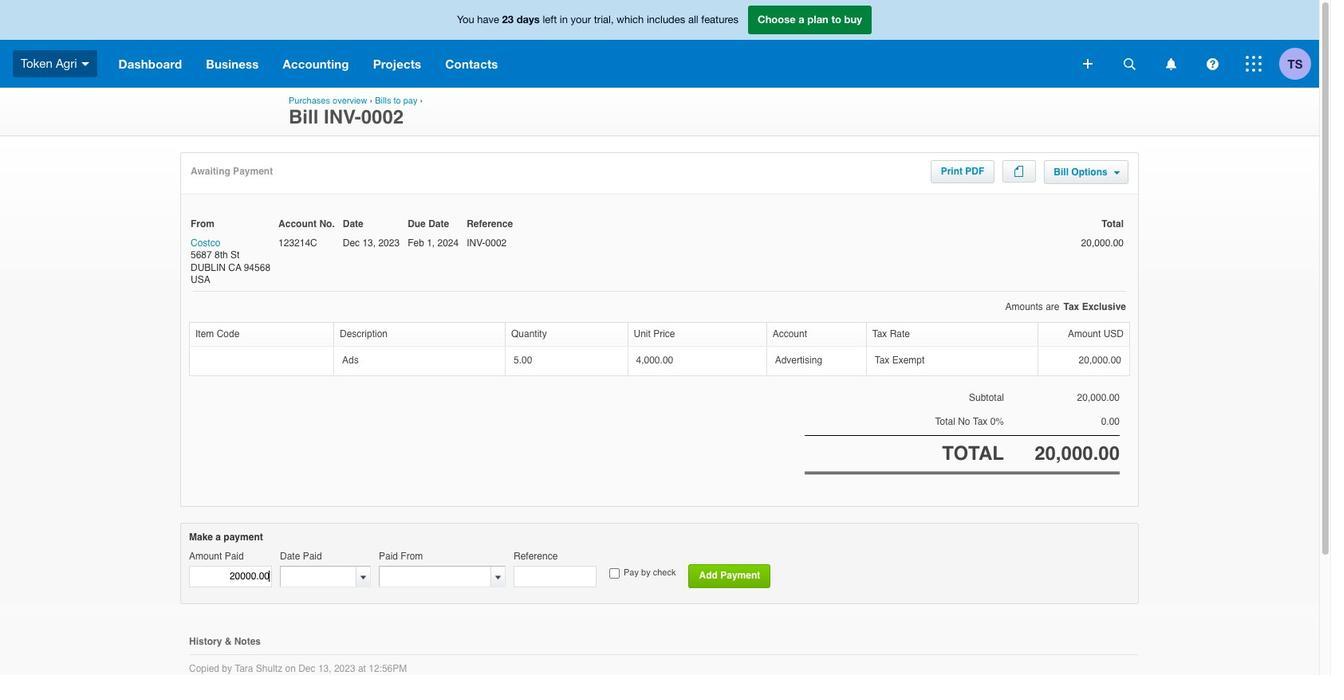 Task type: locate. For each thing, give the bounding box(es) containing it.
print pdf
[[941, 166, 985, 177]]

print
[[941, 166, 963, 177]]

total left no
[[935, 417, 955, 428]]

account inside account no. 123214c
[[278, 219, 317, 230]]

total down options
[[1102, 219, 1124, 230]]

paid
[[225, 551, 244, 562], [303, 551, 322, 562], [379, 551, 398, 562]]

2 › from the left
[[420, 96, 423, 106]]

1 vertical spatial 0002
[[485, 237, 507, 249]]

1 horizontal spatial 2023
[[378, 237, 400, 249]]

1 horizontal spatial total
[[1102, 219, 1124, 230]]

›
[[370, 96, 373, 106], [420, 96, 423, 106]]

on
[[285, 664, 296, 675]]

2 horizontal spatial paid
[[379, 551, 398, 562]]

history & notes
[[189, 636, 261, 647]]

1 horizontal spatial amount
[[1068, 328, 1101, 339]]

banner
[[0, 0, 1319, 88]]

at
[[358, 664, 366, 675]]

0 horizontal spatial from
[[191, 219, 215, 230]]

0 horizontal spatial by
[[222, 664, 232, 675]]

0 vertical spatial bill
[[289, 106, 319, 128]]

13, inside date dec 13, 2023 due date feb 1, 2024 reference inv-0002
[[362, 237, 376, 249]]

to left the pay
[[394, 96, 401, 106]]

1 horizontal spatial by
[[641, 568, 651, 578]]

total for total no tax 0%
[[935, 417, 955, 428]]

0 horizontal spatial 13,
[[318, 664, 331, 675]]

total
[[942, 443, 1004, 465]]

0 vertical spatial 0002
[[361, 106, 404, 128]]

payment right awaiting
[[233, 166, 273, 177]]

13,
[[362, 237, 376, 249], [318, 664, 331, 675]]

plan
[[807, 13, 829, 26]]

2023 inside date dec 13, 2023 due date feb 1, 2024 reference inv-0002
[[378, 237, 400, 249]]

20,000.00 up 0.00 on the right of the page
[[1077, 392, 1120, 403]]

payment for add payment
[[720, 570, 760, 582]]

to left buy
[[831, 13, 841, 26]]

0 vertical spatial dec
[[343, 237, 360, 249]]

0 horizontal spatial amount
[[189, 551, 222, 562]]

token agri button
[[0, 40, 107, 88]]

1 vertical spatial 2023
[[334, 664, 355, 675]]

0 horizontal spatial bill
[[289, 106, 319, 128]]

1 horizontal spatial svg image
[[1206, 58, 1218, 70]]

0 vertical spatial 2023
[[378, 237, 400, 249]]

1 horizontal spatial inv-
[[467, 237, 485, 249]]

payment
[[233, 166, 273, 177], [720, 570, 760, 582]]

add payment link
[[689, 565, 771, 588]]

date for date paid
[[280, 551, 300, 562]]

0 horizontal spatial total
[[935, 417, 955, 428]]

amount left usd
[[1068, 328, 1101, 339]]

0 horizontal spatial dec
[[298, 664, 315, 675]]

0 horizontal spatial payment
[[233, 166, 273, 177]]

payment inside the add payment link
[[720, 570, 760, 582]]

inv- inside purchases overview › bills to pay › bill inv-0002
[[324, 106, 361, 128]]

0 horizontal spatial 0002
[[361, 106, 404, 128]]

2 paid from the left
[[303, 551, 322, 562]]

1 horizontal spatial dec
[[343, 237, 360, 249]]

1 vertical spatial amount
[[189, 551, 222, 562]]

13, right on
[[318, 664, 331, 675]]

a
[[799, 13, 805, 26], [216, 532, 221, 543]]

0 vertical spatial by
[[641, 568, 651, 578]]

account up advertising
[[773, 328, 807, 339]]

0 horizontal spatial a
[[216, 532, 221, 543]]

0002
[[361, 106, 404, 128], [485, 237, 507, 249]]

1 vertical spatial bill
[[1054, 167, 1069, 178]]

banner containing ts
[[0, 0, 1319, 88]]

choose
[[758, 13, 796, 26]]

a for make
[[216, 532, 221, 543]]

total inside total 20,000.00
[[1102, 219, 1124, 230]]

1 horizontal spatial ›
[[420, 96, 423, 106]]

1 horizontal spatial payment
[[720, 570, 760, 582]]

12:56pm
[[369, 664, 407, 675]]

options
[[1071, 167, 1108, 178]]

dec right account no. 123214c
[[343, 237, 360, 249]]

bill
[[289, 106, 319, 128], [1054, 167, 1069, 178]]

1 vertical spatial reference
[[514, 551, 558, 562]]

1,
[[427, 237, 435, 249]]

dec
[[343, 237, 360, 249], [298, 664, 315, 675]]

by right pay
[[641, 568, 651, 578]]

2024
[[437, 237, 459, 249]]

check
[[653, 568, 676, 578]]

amount
[[1068, 328, 1101, 339], [189, 551, 222, 562]]

amount down make
[[189, 551, 222, 562]]

date right no.
[[343, 219, 364, 230]]

svg image
[[1166, 58, 1176, 70], [1206, 58, 1218, 70]]

add
[[699, 570, 718, 582]]

payment for awaiting payment
[[233, 166, 273, 177]]

1 vertical spatial 13,
[[318, 664, 331, 675]]

1 horizontal spatial account
[[773, 328, 807, 339]]

0 horizontal spatial paid
[[225, 551, 244, 562]]

0 vertical spatial 13,
[[362, 237, 376, 249]]

0002 inside purchases overview › bills to pay › bill inv-0002
[[361, 106, 404, 128]]

1 vertical spatial account
[[773, 328, 807, 339]]

inv- right 2024
[[467, 237, 485, 249]]

date up date paid text box
[[280, 551, 300, 562]]

payment right add
[[720, 570, 760, 582]]

0 vertical spatial payment
[[233, 166, 273, 177]]

0 vertical spatial total
[[1102, 219, 1124, 230]]

total no tax 0%
[[935, 417, 1004, 428]]

by left tara
[[222, 664, 232, 675]]

1 horizontal spatial 0002
[[485, 237, 507, 249]]

reference right due
[[467, 219, 513, 230]]

0 vertical spatial reference
[[467, 219, 513, 230]]

1 horizontal spatial to
[[831, 13, 841, 26]]

date up 1,
[[428, 219, 449, 230]]

copied by tara shultz on dec 13, 2023 at 12:56pm
[[189, 664, 407, 675]]

› right the pay
[[420, 96, 423, 106]]

2023 left at
[[334, 664, 355, 675]]

bill left the overview
[[289, 106, 319, 128]]

purchases
[[289, 96, 330, 106]]

by
[[641, 568, 651, 578], [222, 664, 232, 675]]

tax right are
[[1064, 301, 1079, 313]]

1 horizontal spatial a
[[799, 13, 805, 26]]

1 vertical spatial from
[[401, 551, 423, 562]]

business button
[[194, 40, 271, 88]]

94568
[[244, 262, 270, 273]]

None text field
[[380, 567, 491, 587]]

1 vertical spatial by
[[222, 664, 232, 675]]

1 paid from the left
[[225, 551, 244, 562]]

bill options
[[1054, 167, 1110, 178]]

pay
[[624, 568, 639, 578]]

0 horizontal spatial inv-
[[324, 106, 361, 128]]

0002 inside date dec 13, 2023 due date feb 1, 2024 reference inv-0002
[[485, 237, 507, 249]]

contacts
[[445, 57, 498, 71]]

reference up reference text box
[[514, 551, 558, 562]]

1 vertical spatial a
[[216, 532, 221, 543]]

dec inside date dec 13, 2023 due date feb 1, 2024 reference inv-0002
[[343, 237, 360, 249]]

1 horizontal spatial reference
[[514, 551, 558, 562]]

2023
[[378, 237, 400, 249], [334, 664, 355, 675]]

1 vertical spatial payment
[[720, 570, 760, 582]]

20,000.00 down amount usd
[[1079, 355, 1121, 366]]

1 horizontal spatial bill
[[1054, 167, 1069, 178]]

projects
[[373, 57, 421, 71]]

0 vertical spatial account
[[278, 219, 317, 230]]

0 horizontal spatial reference
[[467, 219, 513, 230]]

unit
[[634, 328, 651, 339]]

tax left exempt
[[875, 355, 890, 366]]

buy
[[844, 13, 862, 26]]

have
[[477, 14, 499, 26]]

total
[[1102, 219, 1124, 230], [935, 417, 955, 428]]

1 svg image from the left
[[1166, 58, 1176, 70]]

0 horizontal spatial date
[[280, 551, 300, 562]]

dec right on
[[298, 664, 315, 675]]

inv- left bills on the top
[[324, 106, 361, 128]]

23
[[502, 13, 514, 26]]

reference
[[467, 219, 513, 230], [514, 551, 558, 562]]

2023 left the feb
[[378, 237, 400, 249]]

dashboard
[[118, 57, 182, 71]]

0.00
[[1101, 417, 1120, 428]]

code
[[217, 328, 240, 339]]

st
[[231, 250, 240, 261]]

0%
[[990, 417, 1004, 428]]

a right make
[[216, 532, 221, 543]]

svg image
[[1246, 56, 1262, 72], [1123, 58, 1135, 70], [1083, 59, 1093, 69], [81, 62, 89, 66]]

2 horizontal spatial date
[[428, 219, 449, 230]]

1 horizontal spatial paid
[[303, 551, 322, 562]]

inv-
[[324, 106, 361, 128], [467, 237, 485, 249]]

1 horizontal spatial date
[[343, 219, 364, 230]]

0 horizontal spatial account
[[278, 219, 317, 230]]

0 horizontal spatial svg image
[[1166, 58, 1176, 70]]

0 vertical spatial inv-
[[324, 106, 361, 128]]

0 vertical spatial amount
[[1068, 328, 1101, 339]]

Pay by check checkbox
[[609, 569, 620, 579]]

0 vertical spatial a
[[799, 13, 805, 26]]

0 horizontal spatial to
[[394, 96, 401, 106]]

your
[[571, 14, 591, 26]]

0 vertical spatial to
[[831, 13, 841, 26]]

2 svg image from the left
[[1206, 58, 1218, 70]]

1 vertical spatial total
[[935, 417, 955, 428]]

1 horizontal spatial 13,
[[362, 237, 376, 249]]

date
[[343, 219, 364, 230], [428, 219, 449, 230], [280, 551, 300, 562]]

days
[[517, 13, 540, 26]]

1 vertical spatial inv-
[[467, 237, 485, 249]]

tara
[[235, 664, 253, 675]]

13, left the feb
[[362, 237, 376, 249]]

tax
[[1064, 301, 1079, 313], [872, 328, 887, 339], [875, 355, 890, 366], [973, 417, 988, 428]]

item code
[[195, 328, 240, 339]]

advertising
[[775, 355, 822, 366]]

left
[[543, 14, 557, 26]]

1 vertical spatial to
[[394, 96, 401, 106]]

token agri
[[21, 56, 77, 70]]

bill left options
[[1054, 167, 1069, 178]]

a left plan
[[799, 13, 805, 26]]

shultz
[[256, 664, 283, 675]]

0 vertical spatial from
[[191, 219, 215, 230]]

account up the 123214c
[[278, 219, 317, 230]]

› left bills on the top
[[370, 96, 373, 106]]

0 horizontal spatial ›
[[370, 96, 373, 106]]



Task type: describe. For each thing, give the bounding box(es) containing it.
bills
[[375, 96, 391, 106]]

unit price
[[634, 328, 675, 339]]

0 horizontal spatial 2023
[[334, 664, 355, 675]]

overview
[[333, 96, 367, 106]]

amount paid
[[189, 551, 244, 562]]

purchases overview › bills to pay › bill inv-0002
[[289, 96, 425, 128]]

which
[[617, 14, 644, 26]]

feb
[[408, 237, 424, 249]]

includes
[[647, 14, 685, 26]]

inv- inside date dec 13, 2023 due date feb 1, 2024 reference inv-0002
[[467, 237, 485, 249]]

account for account no. 123214c
[[278, 219, 317, 230]]

svg image inside token agri popup button
[[81, 62, 89, 66]]

bills to pay link
[[375, 96, 417, 106]]

account for account
[[773, 328, 807, 339]]

date paid
[[280, 551, 322, 562]]

20,000.00 up exclusive
[[1081, 237, 1124, 249]]

dashboard link
[[107, 40, 194, 88]]

amount for amount usd
[[1068, 328, 1101, 339]]

pay by check
[[624, 568, 676, 578]]

purchases overview link
[[289, 96, 367, 106]]

contacts button
[[433, 40, 510, 88]]

make
[[189, 532, 213, 543]]

Reference text field
[[514, 566, 597, 588]]

ads
[[342, 355, 359, 366]]

3 paid from the left
[[379, 551, 398, 562]]

description
[[340, 328, 388, 339]]

in
[[560, 14, 568, 26]]

account no. 123214c
[[278, 219, 335, 249]]

add payment
[[699, 570, 760, 582]]

a for choose
[[799, 13, 805, 26]]

ts button
[[1279, 40, 1319, 88]]

from costco 5687 8th st dublin ca 94568 usa
[[191, 219, 270, 286]]

rate
[[890, 328, 910, 339]]

1 › from the left
[[370, 96, 373, 106]]

business
[[206, 57, 259, 71]]

ca
[[228, 262, 241, 273]]

bill inside purchases overview › bills to pay › bill inv-0002
[[289, 106, 319, 128]]

awaiting
[[191, 166, 230, 177]]

due
[[408, 219, 426, 230]]

Date Paid text field
[[281, 567, 356, 587]]

usa
[[191, 275, 210, 286]]

pay
[[403, 96, 417, 106]]

are
[[1046, 301, 1060, 313]]

copied
[[189, 664, 219, 675]]

total 20,000.00
[[1081, 219, 1124, 249]]

amounts are tax exclusive
[[1005, 301, 1126, 313]]

1 horizontal spatial from
[[401, 551, 423, 562]]

by for tara
[[222, 664, 232, 675]]

accounting button
[[271, 40, 361, 88]]

Amount Paid text field
[[189, 566, 272, 588]]

projects button
[[361, 40, 433, 88]]

5687
[[191, 250, 212, 261]]

amount usd
[[1068, 328, 1124, 339]]

tax left rate
[[872, 328, 887, 339]]

agri
[[56, 56, 77, 70]]

dublin
[[191, 262, 226, 273]]

ts
[[1288, 56, 1303, 71]]

exclusive
[[1082, 301, 1126, 313]]

costco link
[[191, 237, 220, 250]]

choose a plan to buy
[[758, 13, 862, 26]]

paid for amount paid
[[225, 551, 244, 562]]

reference inside date dec 13, 2023 due date feb 1, 2024 reference inv-0002
[[467, 219, 513, 230]]

payment
[[224, 532, 263, 543]]

5.00
[[514, 355, 532, 366]]

1 vertical spatial dec
[[298, 664, 315, 675]]

total for total 20,000.00
[[1102, 219, 1124, 230]]

price
[[653, 328, 675, 339]]

tax right no
[[973, 417, 988, 428]]

from inside from costco 5687 8th st dublin ca 94568 usa
[[191, 219, 215, 230]]

item
[[195, 328, 214, 339]]

pdf
[[965, 166, 985, 177]]

you have 23 days left in your trial, which includes all features
[[457, 13, 739, 26]]

paid for date paid
[[303, 551, 322, 562]]

123214c
[[278, 237, 317, 249]]

20,000.00 down 0.00 on the right of the page
[[1035, 443, 1120, 465]]

no.
[[319, 219, 335, 230]]

to inside purchases overview › bills to pay › bill inv-0002
[[394, 96, 401, 106]]

no
[[958, 417, 970, 428]]

usd
[[1104, 328, 1124, 339]]

tax exempt
[[875, 355, 925, 366]]

print pdf link
[[931, 161, 994, 183]]

tax rate
[[872, 328, 910, 339]]

by for check
[[641, 568, 651, 578]]

accounting
[[283, 57, 349, 71]]

history
[[189, 636, 222, 647]]

date dec 13, 2023 due date feb 1, 2024 reference inv-0002
[[343, 219, 513, 249]]

features
[[701, 14, 739, 26]]

subtotal
[[969, 392, 1004, 403]]

costco
[[191, 237, 220, 249]]

paid from
[[379, 551, 423, 562]]

awaiting payment
[[191, 166, 273, 177]]

date for date dec 13, 2023 due date feb 1, 2024 reference inv-0002
[[343, 219, 364, 230]]

8th
[[215, 250, 228, 261]]

amount for amount paid
[[189, 551, 222, 562]]

quantity
[[511, 328, 547, 339]]

token
[[21, 56, 52, 70]]

4,000.00
[[636, 355, 673, 366]]



Task type: vqa. For each thing, say whether or not it's contained in the screenshot.
Opens In A New Tab image
no



